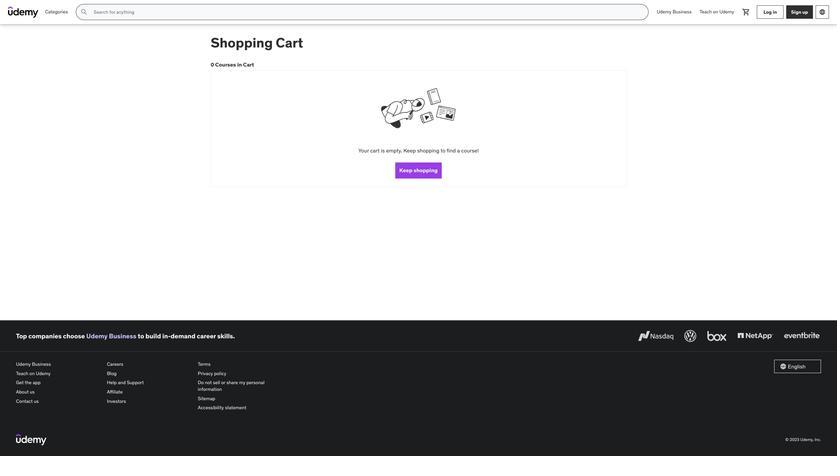 Task type: describe. For each thing, give the bounding box(es) containing it.
terms
[[198, 361, 211, 367]]

udemy,
[[801, 437, 814, 442]]

up
[[803, 9, 809, 15]]

2023
[[790, 437, 800, 442]]

teach on udemy
[[700, 9, 735, 15]]

not
[[205, 380, 212, 386]]

teach inside the udemy business teach on udemy get the app about us contact us
[[16, 370, 28, 376]]

choose
[[63, 332, 85, 340]]

box image
[[706, 329, 729, 343]]

blog
[[107, 370, 117, 376]]

1 vertical spatial udemy business link
[[86, 332, 136, 340]]

submit search image
[[80, 8, 88, 16]]

1 vertical spatial us
[[34, 398, 39, 404]]

inc.
[[815, 437, 822, 442]]

0 horizontal spatial teach on udemy link
[[16, 369, 102, 378]]

investors link
[[107, 397, 193, 406]]

© 2023 udemy, inc.
[[786, 437, 822, 442]]

0 vertical spatial us
[[30, 389, 35, 395]]

0 vertical spatial udemy image
[[8, 6, 38, 18]]

a
[[457, 147, 460, 154]]

1 vertical spatial to
[[138, 332, 144, 340]]

demand
[[171, 332, 196, 340]]

shopping cart
[[211, 34, 303, 51]]

keep shopping link
[[396, 162, 442, 178]]

top
[[16, 332, 27, 340]]

your
[[359, 147, 369, 154]]

sitemap
[[198, 395, 215, 401]]

help
[[107, 380, 117, 386]]

the
[[25, 380, 32, 386]]

privacy policy link
[[198, 369, 284, 378]]

skills.
[[217, 332, 235, 340]]

or
[[221, 380, 225, 386]]

and
[[118, 380, 126, 386]]

about
[[16, 389, 29, 395]]

sign up link
[[787, 5, 813, 19]]

1 vertical spatial cart
[[243, 61, 254, 68]]

courses
[[215, 61, 236, 68]]

business for udemy business teach on udemy get the app about us contact us
[[32, 361, 51, 367]]

english
[[788, 363, 806, 370]]

information
[[198, 386, 222, 392]]

careers
[[107, 361, 123, 367]]

log in link
[[757, 5, 784, 19]]

nasdaq image
[[637, 329, 675, 343]]

companies
[[28, 332, 62, 340]]

shopping
[[211, 34, 273, 51]]

0
[[211, 61, 214, 68]]

share
[[227, 380, 238, 386]]

choose a language image
[[820, 9, 826, 15]]

shopping cart with 0 items image
[[743, 8, 751, 16]]

policy
[[214, 370, 226, 376]]

affiliate link
[[107, 388, 193, 397]]

top companies choose udemy business to build in-demand career skills.
[[16, 332, 235, 340]]

affiliate
[[107, 389, 123, 395]]



Task type: locate. For each thing, give the bounding box(es) containing it.
on inside the udemy business teach on udemy get the app about us contact us
[[29, 370, 35, 376]]

careers link
[[107, 360, 193, 369]]

on up the at bottom left
[[29, 370, 35, 376]]

teach right udemy business
[[700, 9, 712, 15]]

0 vertical spatial teach on udemy link
[[696, 4, 739, 20]]

2 vertical spatial business
[[32, 361, 51, 367]]

blog link
[[107, 369, 193, 378]]

is
[[381, 147, 385, 154]]

2 horizontal spatial business
[[673, 9, 692, 15]]

0 vertical spatial to
[[441, 147, 446, 154]]

0 vertical spatial cart
[[276, 34, 303, 51]]

course!
[[462, 147, 479, 154]]

log in
[[764, 9, 777, 15]]

privacy
[[198, 370, 213, 376]]

teach on udemy link up about us 'link' at bottom
[[16, 369, 102, 378]]

0 horizontal spatial cart
[[243, 61, 254, 68]]

0 vertical spatial keep
[[404, 147, 416, 154]]

1 horizontal spatial teach
[[700, 9, 712, 15]]

on
[[713, 9, 719, 15], [29, 370, 35, 376]]

1 horizontal spatial on
[[713, 9, 719, 15]]

small image
[[780, 363, 787, 370]]

business for udemy business
[[673, 9, 692, 15]]

keep right empty.
[[404, 147, 416, 154]]

do
[[198, 380, 204, 386]]

0 vertical spatial business
[[673, 9, 692, 15]]

keep shopping
[[400, 167, 438, 174]]

statement
[[225, 405, 247, 411]]

in-
[[162, 332, 171, 340]]

about us link
[[16, 388, 102, 397]]

accessibility
[[198, 405, 224, 411]]

1 horizontal spatial in
[[773, 9, 777, 15]]

1 vertical spatial udemy image
[[16, 434, 46, 445]]

0 vertical spatial udemy business link
[[653, 4, 696, 20]]

1 vertical spatial teach
[[16, 370, 28, 376]]

careers blog help and support affiliate investors
[[107, 361, 144, 404]]

support
[[127, 380, 144, 386]]

english button
[[775, 360, 822, 373]]

shopping
[[417, 147, 440, 154], [414, 167, 438, 174]]

1 vertical spatial shopping
[[414, 167, 438, 174]]

empty.
[[386, 147, 402, 154]]

1 vertical spatial keep
[[400, 167, 413, 174]]

1 horizontal spatial cart
[[276, 34, 303, 51]]

sign up
[[792, 9, 809, 15]]

build
[[146, 332, 161, 340]]

teach inside 'link'
[[700, 9, 712, 15]]

0 horizontal spatial in
[[237, 61, 242, 68]]

keep down empty.
[[400, 167, 413, 174]]

investors
[[107, 398, 126, 404]]

terms privacy policy do not sell or share my personal information sitemap accessibility statement
[[198, 361, 265, 411]]

cart
[[276, 34, 303, 51], [243, 61, 254, 68]]

udemy business
[[657, 9, 692, 15]]

0 horizontal spatial business
[[32, 361, 51, 367]]

0 horizontal spatial teach
[[16, 370, 28, 376]]

to left build
[[138, 332, 144, 340]]

us
[[30, 389, 35, 395], [34, 398, 39, 404]]

keep
[[404, 147, 416, 154], [400, 167, 413, 174]]

in right log
[[773, 9, 777, 15]]

shopping down your cart is empty. keep shopping to find a course! in the top of the page
[[414, 167, 438, 174]]

1 horizontal spatial teach on udemy link
[[696, 4, 739, 20]]

help and support link
[[107, 378, 193, 388]]

1 vertical spatial on
[[29, 370, 35, 376]]

2 vertical spatial udemy business link
[[16, 360, 102, 369]]

get the app link
[[16, 378, 102, 388]]

eventbrite image
[[783, 329, 822, 343]]

Search for anything text field
[[92, 6, 641, 18]]

teach
[[700, 9, 712, 15], [16, 370, 28, 376]]

volkswagen image
[[683, 329, 698, 343]]

terms link
[[198, 360, 284, 369]]

0 horizontal spatial on
[[29, 370, 35, 376]]

my
[[239, 380, 245, 386]]

on inside 'link'
[[713, 9, 719, 15]]

get
[[16, 380, 24, 386]]

sitemap link
[[198, 394, 284, 403]]

teach up get
[[16, 370, 28, 376]]

sell
[[213, 380, 220, 386]]

1 horizontal spatial to
[[441, 147, 446, 154]]

udemy business teach on udemy get the app about us contact us
[[16, 361, 51, 404]]

categories button
[[41, 4, 72, 20]]

find
[[447, 147, 456, 154]]

teach on udemy link left shopping cart with 0 items icon
[[696, 4, 739, 20]]

on left shopping cart with 0 items icon
[[713, 9, 719, 15]]

1 vertical spatial teach on udemy link
[[16, 369, 102, 378]]

0 horizontal spatial to
[[138, 332, 144, 340]]

netapp image
[[737, 329, 775, 343]]

udemy
[[657, 9, 672, 15], [720, 9, 735, 15], [86, 332, 108, 340], [16, 361, 31, 367], [36, 370, 51, 376]]

app
[[33, 380, 41, 386]]

career
[[197, 332, 216, 340]]

contact us link
[[16, 397, 102, 406]]

0 vertical spatial teach
[[700, 9, 712, 15]]

0 vertical spatial in
[[773, 9, 777, 15]]

udemy inside 'link'
[[720, 9, 735, 15]]

0 courses in cart
[[211, 61, 254, 68]]

1 horizontal spatial business
[[109, 332, 136, 340]]

teach on udemy link
[[696, 4, 739, 20], [16, 369, 102, 378]]

business inside the udemy business teach on udemy get the app about us contact us
[[32, 361, 51, 367]]

categories
[[45, 9, 68, 15]]

do not sell or share my personal information button
[[198, 378, 284, 394]]

us right about
[[30, 389, 35, 395]]

sign
[[792, 9, 802, 15]]

your cart is empty. keep shopping to find a course!
[[359, 147, 479, 154]]

0 vertical spatial shopping
[[417, 147, 440, 154]]

accessibility statement link
[[198, 403, 284, 413]]

to left find
[[441, 147, 446, 154]]

cart
[[370, 147, 380, 154]]

0 vertical spatial on
[[713, 9, 719, 15]]

contact
[[16, 398, 33, 404]]

business
[[673, 9, 692, 15], [109, 332, 136, 340], [32, 361, 51, 367]]

shopping up keep shopping
[[417, 147, 440, 154]]

personal
[[247, 380, 265, 386]]

us right contact
[[34, 398, 39, 404]]

©
[[786, 437, 789, 442]]

in right the courses
[[237, 61, 242, 68]]

log
[[764, 9, 772, 15]]

udemy image
[[8, 6, 38, 18], [16, 434, 46, 445]]

1 vertical spatial in
[[237, 61, 242, 68]]

udemy business link
[[653, 4, 696, 20], [86, 332, 136, 340], [16, 360, 102, 369]]

to
[[441, 147, 446, 154], [138, 332, 144, 340]]

1 vertical spatial business
[[109, 332, 136, 340]]

in
[[773, 9, 777, 15], [237, 61, 242, 68]]



Task type: vqa. For each thing, say whether or not it's contained in the screenshot.
Teach in Udemy Business Teach on Udemy Get the app About us Contact us
yes



